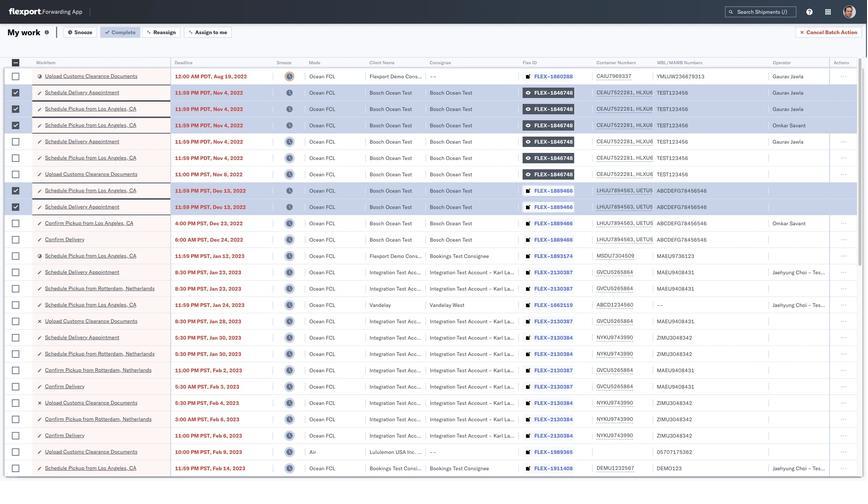 Task type: describe. For each thing, give the bounding box(es) containing it.
test123456 for 5th schedule pickup from los angeles, ca button from the bottom schedule pickup from los angeles, ca link
[[657, 155, 688, 161]]

forwarding
[[42, 8, 71, 15]]

demo123
[[657, 465, 682, 472]]

origin
[[824, 269, 838, 276]]

2 gaurav jawla from the top
[[773, 89, 803, 96]]

assign
[[195, 29, 212, 35]]

mbl/mawb numbers
[[657, 60, 702, 65]]

5:30 for confirm delivery
[[175, 383, 186, 390]]

3 abcdefg78456546 from the top
[[657, 220, 707, 227]]

9 flex- from the top
[[534, 204, 550, 210]]

9 ocean fcl from the top
[[309, 204, 335, 210]]

pst, for 6th schedule pickup from los angeles, ca button
[[200, 302, 211, 308]]

deadline button
[[171, 58, 266, 66]]

container numbers button
[[593, 58, 646, 66]]

pickup for 7th schedule pickup from los angeles, ca button from the top
[[68, 464, 84, 471]]

mode button
[[306, 58, 358, 66]]

upload customs clearance documents button for 11:00 pm pst, nov 8, 2022
[[45, 170, 137, 178]]

4 lhuu7894563, uetu5238478 from the top
[[597, 236, 672, 243]]

17 ocean fcl from the top
[[309, 334, 335, 341]]

abcd1234560
[[597, 301, 633, 308]]

schedule pickup from los angeles, ca link for first schedule pickup from los angeles, ca button
[[45, 105, 136, 112]]

confirm delivery button for 11:00 pm pst, feb 6, 2023
[[45, 431, 84, 440]]

11:59 pm pdt, nov 4, 2022 for schedule delivery appointment link associated with 4th schedule delivery appointment button from the bottom
[[175, 138, 243, 145]]

3 lhuu7894563, uetu5238478 from the top
[[597, 220, 672, 226]]

maeu9408431 for schedule delivery appointment
[[657, 269, 694, 276]]

hlxu6269489, for 5th schedule delivery appointment button from the bottom schedule delivery appointment link
[[636, 89, 674, 96]]

14 ocean fcl from the top
[[309, 285, 335, 292]]

5 11:59 from the top
[[175, 155, 189, 161]]

vandelay west
[[430, 302, 464, 308]]

schedule delivery appointment link for 4th schedule delivery appointment button from the bottom
[[45, 138, 119, 145]]

feb for 11:59 pm pst, feb 14, 2023
[[213, 465, 222, 472]]

west
[[453, 302, 464, 308]]

demu1232567
[[597, 465, 634, 471]]

3 schedule delivery appointment from the top
[[45, 203, 119, 210]]

confirm pickup from los angeles, ca button
[[45, 219, 133, 227]]

4 jawla from the top
[[791, 138, 803, 145]]

pickup for 6th schedule pickup from los angeles, ca button
[[68, 301, 84, 308]]

13 ocean fcl from the top
[[309, 269, 335, 276]]

2 resize handle column header from the left
[[162, 58, 171, 481]]

clearance for 10:00
[[85, 448, 109, 455]]

schedule for first schedule pickup from los angeles, ca button
[[45, 105, 67, 112]]

vandelay for vandelay
[[370, 302, 391, 308]]

2 abcdefg78456546 from the top
[[657, 204, 707, 210]]

jan left 12,
[[213, 253, 221, 259]]

3 11:59 from the top
[[175, 122, 189, 129]]

4 customs from the top
[[63, 399, 84, 406]]

1 horizontal spatial snooze
[[277, 60, 292, 65]]

schedule pickup from los angeles, ca for schedule pickup from los angeles, ca link related to 4th schedule pickup from los angeles, ca button from the bottom of the page
[[45, 187, 136, 194]]

28,
[[219, 318, 227, 325]]

pdt, for 12:00 am pdt, aug 19, 2022's upload customs clearance documents "button"
[[201, 73, 212, 80]]

snooze button
[[63, 27, 97, 38]]

2130387 for confirm pickup from rotterdam, netherlands
[[550, 367, 573, 374]]

10 resize handle column header from the left
[[760, 58, 769, 481]]

11:59 pm pdt, nov 4, 2022 for schedule pickup from los angeles, ca link associated with first schedule pickup from los angeles, ca button
[[175, 106, 243, 112]]

7 schedule pickup from los angeles, ca button from the top
[[45, 464, 136, 472]]

appointment for 4th schedule delivery appointment button from the bottom
[[89, 138, 119, 145]]

4:00 pm pst, dec 23, 2022
[[175, 220, 243, 227]]

jaehyung choi - test origin agent
[[773, 269, 853, 276]]

7 flex- from the top
[[534, 171, 550, 178]]

6:00
[[175, 236, 186, 243]]

11:00 for 11:00 pm pst, nov 8, 2022
[[175, 171, 189, 178]]

4 uetu5238478 from the top
[[636, 236, 672, 243]]

actions
[[834, 60, 849, 65]]

22 flex- from the top
[[534, 416, 550, 423]]

flex-1846748 for 5th schedule delivery appointment button from the bottom schedule delivery appointment link
[[534, 89, 573, 96]]

8 11:59 from the top
[[175, 253, 189, 259]]

10:00 pm pst, feb 9, 2023
[[175, 449, 242, 455]]

3 documents from the top
[[110, 318, 137, 324]]

1989365
[[550, 449, 573, 455]]

3 gaurav from the top
[[773, 106, 789, 112]]

client
[[370, 60, 382, 65]]

11:59 pm pst, jan 12, 2023
[[175, 253, 245, 259]]

assign to me button
[[184, 27, 232, 38]]

1 abcdefg78456546 from the top
[[657, 187, 707, 194]]

3:00
[[175, 416, 186, 423]]

los for first schedule pickup from los angeles, ca button
[[98, 105, 106, 112]]

ceau7522281, for 5th schedule delivery appointment button from the bottom
[[597, 89, 635, 96]]

6:00 am pst, dec 24, 2022
[[175, 236, 243, 243]]

11:00 pm pst, feb 2, 2023
[[175, 367, 242, 374]]

4 11:59 from the top
[[175, 138, 189, 145]]

dec up 11:59 pm pst, jan 12, 2023
[[210, 236, 220, 243]]

2023 up the 11:00 pm pst, feb 6, 2023
[[226, 416, 239, 423]]

nov for 5th schedule pickup from los angeles, ca button from the bottom
[[213, 155, 223, 161]]

angeles, inside confirm pickup from los angeles, ca link
[[104, 220, 125, 226]]

pdt, for first schedule pickup from los angeles, ca button
[[200, 106, 212, 112]]

flex-1660288
[[534, 73, 573, 80]]

am for 5:30
[[188, 383, 196, 390]]

deadline
[[175, 60, 193, 65]]

omkar for abcdefg78456546
[[773, 220, 788, 227]]

4 schedule delivery appointment button from the top
[[45, 268, 119, 276]]

batch
[[825, 29, 840, 35]]

14 flex- from the top
[[534, 285, 550, 292]]

3 gvcu5265864 from the top
[[597, 318, 633, 324]]

12 resize handle column header from the left
[[848, 58, 857, 481]]

fcl for confirm pickup from rotterdam, netherlands link related to 3:00
[[326, 416, 335, 423]]

agent for demo123
[[852, 465, 866, 472]]

3 customs from the top
[[63, 318, 84, 324]]

4 upload from the top
[[45, 399, 62, 406]]

delivery for fifth schedule delivery appointment button from the top
[[68, 334, 87, 341]]

fcl for schedule pickup from los angeles, ca link related to 4th schedule pickup from los angeles, ca button from the bottom of the page
[[326, 187, 335, 194]]

pm for schedule pickup from los angeles, ca link associated with 6th schedule pickup from los angeles, ca button
[[191, 302, 199, 308]]

1 flex-1889466 from the top
[[534, 187, 573, 194]]

3 ocean fcl from the top
[[309, 106, 335, 112]]

15 flex- from the top
[[534, 302, 550, 308]]

21 ocean fcl from the top
[[309, 400, 335, 406]]

forwarding app
[[42, 8, 82, 15]]

2 flex- from the top
[[534, 89, 550, 96]]

jan up 28,
[[213, 302, 221, 308]]

demo for --
[[390, 73, 404, 80]]

fcl for confirm delivery link related to 5:30
[[326, 383, 335, 390]]

snooze inside snooze button
[[75, 29, 92, 35]]

id
[[532, 60, 536, 65]]

3 1889466 from the top
[[550, 220, 573, 227]]

05707175362
[[657, 449, 692, 455]]

4 abcdefg78456546 from the top
[[657, 236, 707, 243]]

6 flex-1846748 from the top
[[534, 171, 573, 178]]

me
[[220, 29, 227, 35]]

dec down 11:00 pm pst, nov 8, 2022
[[213, 187, 222, 194]]

1 schedule pickup from los angeles, ca button from the top
[[45, 105, 136, 113]]

pm for 5:30's schedule pickup from rotterdam, netherlands link
[[188, 351, 196, 357]]

2023 up "11:59 pm pst, jan 24, 2023"
[[228, 285, 241, 292]]

ymluw236679313
[[657, 73, 705, 80]]

2130387 for schedule delivery appointment
[[550, 269, 573, 276]]

ceau7522281, hlxu6269489, hlxu8034992 for 4th schedule delivery appointment button from the bottom
[[597, 138, 712, 145]]

11:59 pm pst, dec 13, 2022 for schedule pickup from los angeles, ca
[[175, 187, 246, 194]]

jaehyung choi - test destination agent for --
[[773, 302, 866, 308]]

pm for schedule pickup from los angeles, ca link associated with first schedule pickup from los angeles, ca button
[[191, 106, 199, 112]]

8:30 for schedule pickup from rotterdam, netherlands
[[175, 285, 186, 292]]

mbl/mawb
[[657, 60, 683, 65]]

11:00 pm pst, nov 8, 2022
[[175, 171, 243, 178]]

fcl for second schedule pickup from los angeles, ca button from the top schedule pickup from los angeles, ca link
[[326, 122, 335, 129]]

air
[[309, 449, 316, 455]]

name
[[383, 60, 395, 65]]

1 lhuu7894563, uetu5238478 from the top
[[597, 187, 672, 194]]

19 flex- from the top
[[534, 367, 550, 374]]

3 schedule pickup from los angeles, ca button from the top
[[45, 154, 136, 162]]

1 gaurav jawla from the top
[[773, 73, 803, 80]]

fcl for confirm delivery link associated with 11:00
[[326, 432, 335, 439]]

14,
[[223, 465, 231, 472]]

caiu7969337
[[597, 73, 631, 79]]

inc.
[[407, 449, 416, 455]]

20 ocean fcl from the top
[[309, 383, 335, 390]]

3 2130384 from the top
[[550, 400, 573, 406]]

maeu9736123
[[657, 253, 694, 259]]

feb for 5:30 pm pst, feb 4, 2023
[[210, 400, 219, 406]]

cancel batch action button
[[795, 27, 862, 38]]

client name button
[[366, 58, 419, 66]]

test
[[417, 449, 429, 455]]

aug
[[214, 73, 223, 80]]

zimu3048342 for confirm delivery
[[657, 432, 692, 439]]

3 clearance from the top
[[85, 318, 109, 324]]

1 schedule delivery appointment from the top
[[45, 89, 119, 96]]

pdt, for 4th schedule delivery appointment button from the bottom
[[200, 138, 212, 145]]

schedule pickup from los angeles, ca for second schedule pickup from los angeles, ca button from the top schedule pickup from los angeles, ca link
[[45, 122, 136, 128]]

hlxu6269489, for 5th schedule pickup from los angeles, ca button from the bottom schedule pickup from los angeles, ca link
[[636, 154, 674, 161]]

13, for schedule pickup from los angeles, ca
[[224, 187, 232, 194]]

schedule pickup from rotterdam, netherlands for 5:30 pm pst, jan 30, 2023
[[45, 350, 155, 357]]

schedule pickup from los angeles, ca link for 6th schedule pickup from los angeles, ca button
[[45, 301, 136, 308]]

17 flex- from the top
[[534, 334, 550, 341]]

11 resize handle column header from the left
[[820, 58, 829, 481]]

4 gaurav jawla from the top
[[773, 138, 803, 145]]

2023 right 28,
[[228, 318, 241, 325]]

ca inside button
[[126, 220, 133, 226]]

3 upload from the top
[[45, 318, 62, 324]]

3 gaurav jawla from the top
[[773, 106, 803, 112]]

6 11:59 from the top
[[175, 187, 189, 194]]

confirm pickup from los angeles, ca
[[45, 220, 133, 226]]

3 flex-2130387 from the top
[[534, 318, 573, 325]]

jan up "11:59 pm pst, jan 24, 2023"
[[210, 285, 218, 292]]

16 fcl from the top
[[326, 318, 335, 325]]

16 flex- from the top
[[534, 318, 550, 325]]

2 schedule pickup from los angeles, ca button from the top
[[45, 121, 136, 130]]

11 fcl from the top
[[326, 236, 335, 243]]

11:59 pm pst, jan 24, 2023
[[175, 302, 245, 308]]

flex-1989365
[[534, 449, 573, 455]]

10:00
[[175, 449, 189, 455]]

test123456 for schedule pickup from los angeles, ca link associated with first schedule pickup from los angeles, ca button
[[657, 106, 688, 112]]

confirm delivery link for 11:00
[[45, 431, 84, 439]]

jan left 28,
[[210, 318, 218, 325]]

reassign button
[[142, 27, 181, 38]]

1 confirm from the top
[[45, 220, 64, 226]]

flex-2130387 for confirm delivery
[[534, 383, 573, 390]]

app
[[72, 8, 82, 15]]

0 vertical spatial 23,
[[221, 220, 229, 227]]

pm for schedule delivery appointment link associated with 4th schedule delivery appointment button from the bottom
[[191, 138, 199, 145]]

savant for abcdefg78456546
[[790, 220, 806, 227]]

1 resize handle column header from the left
[[23, 58, 32, 481]]

pickup for 5th schedule pickup from los angeles, ca button from the bottom
[[68, 154, 84, 161]]

5:30 am pst, feb 3, 2023
[[175, 383, 239, 390]]

jaehyung for demo123
[[773, 465, 794, 472]]

6 ocean fcl from the top
[[309, 155, 335, 161]]

fcl for schedule pickup from los angeles, ca link corresponding to 7th schedule pickup from los angeles, ca button from the top
[[326, 465, 335, 472]]

3 uetu5238478 from the top
[[636, 220, 672, 226]]

container
[[597, 60, 616, 65]]

4 clearance from the top
[[85, 399, 109, 406]]

11:59 pm pdt, nov 4, 2022 for 5th schedule pickup from los angeles, ca button from the bottom schedule pickup from los angeles, ca link
[[175, 155, 243, 161]]

1846748 for 5th schedule pickup from los angeles, ca button from the bottom
[[550, 155, 573, 161]]

4 upload customs clearance documents from the top
[[45, 399, 137, 406]]

confirm pickup from rotterdam, netherlands for 3:00 am pst, feb 6, 2023
[[45, 416, 152, 422]]

21 fcl from the top
[[326, 400, 335, 406]]

gvcu5265864 for confirm delivery
[[597, 383, 633, 390]]

18 flex- from the top
[[534, 351, 550, 357]]

schedule for 5th schedule pickup from los angeles, ca button from the bottom
[[45, 154, 67, 161]]

pst, for upload customs clearance documents "button" for 10:00 pm pst, feb 9, 2023
[[200, 449, 211, 455]]

cancel batch action
[[806, 29, 857, 35]]

documents for 11:00 pm pst, nov 8, 2022
[[110, 171, 137, 177]]

3 2130387 from the top
[[550, 318, 573, 325]]

1 lhuu7894563, from the top
[[597, 187, 635, 194]]

5:30 pm pst, feb 4, 2023
[[175, 400, 239, 406]]

1 schedule delivery appointment button from the top
[[45, 89, 119, 97]]

mode
[[309, 60, 321, 65]]

12:00
[[175, 73, 189, 80]]

11 ocean fcl from the top
[[309, 236, 335, 243]]

11:59 pm pst, feb 14, 2023
[[175, 465, 245, 472]]

4:00
[[175, 220, 186, 227]]

pm for second schedule pickup from los angeles, ca button from the top schedule pickup from los angeles, ca link
[[191, 122, 199, 129]]

flex-1846748 for schedule pickup from los angeles, ca link associated with first schedule pickup from los angeles, ca button
[[534, 106, 573, 112]]

fcl for fifth schedule delivery appointment button from the top schedule delivery appointment link
[[326, 334, 335, 341]]

9 resize handle column header from the left
[[644, 58, 653, 481]]

8 flex- from the top
[[534, 187, 550, 194]]

assign to me
[[195, 29, 227, 35]]

schedule for fifth schedule delivery appointment button from the top
[[45, 334, 67, 341]]

container numbers
[[597, 60, 636, 65]]

9,
[[223, 449, 228, 455]]

forwarding app link
[[9, 8, 82, 16]]

3 jawla from the top
[[791, 106, 803, 112]]

3:00 am pst, feb 6, 2023
[[175, 416, 239, 423]]

flexport. image
[[9, 8, 42, 16]]

2 gaurav from the top
[[773, 89, 789, 96]]

am for 6:00
[[188, 236, 196, 243]]

7 resize handle column header from the left
[[510, 58, 519, 481]]

13 schedule from the top
[[45, 350, 67, 357]]

23 flex- from the top
[[534, 432, 550, 439]]

lululemon usa inc. test
[[370, 449, 429, 455]]

10 11:59 from the top
[[175, 465, 189, 472]]

destination for demo123
[[824, 465, 851, 472]]

pickup for confirm pickup from los angeles, ca button at the top left of the page
[[65, 220, 81, 226]]

5 schedule delivery appointment button from the top
[[45, 333, 119, 342]]

5:30 for schedule pickup from rotterdam, netherlands
[[175, 351, 186, 357]]

schedule pickup from los angeles, ca link for 5th schedule pickup from los angeles, ca button from the top
[[45, 252, 136, 259]]

8:30 pm pst, jan 28, 2023
[[175, 318, 241, 325]]

10 fcl from the top
[[326, 220, 335, 227]]

reassign
[[153, 29, 176, 35]]

netherlands for 3:00 am pst, feb 6, 2023
[[123, 416, 152, 422]]

4 ocean fcl from the top
[[309, 122, 335, 129]]

upload customs clearance documents link for 12:00
[[45, 72, 137, 80]]

lululemon
[[370, 449, 394, 455]]

dec up 4:00 pm pst, dec 23, 2022
[[213, 204, 222, 210]]

choi for demo123
[[796, 465, 807, 472]]

8:30 pm pst, jan 23, 2023 for schedule delivery appointment
[[175, 269, 241, 276]]

pst, up 6:00 am pst, dec 24, 2022
[[197, 220, 208, 227]]

confirm for 11:00 pm pst, feb 6, 2023
[[45, 432, 64, 439]]

pm for 11:00 confirm pickup from rotterdam, netherlands link
[[191, 367, 199, 374]]

documents for 10:00 pm pst, feb 9, 2023
[[110, 448, 137, 455]]

flex id button
[[519, 58, 585, 66]]

1 11:59 from the top
[[175, 89, 189, 96]]

pm for fifth schedule delivery appointment button from the top schedule delivery appointment link
[[188, 334, 196, 341]]

schedule pickup from rotterdam, netherlands link for 5:30
[[45, 350, 155, 357]]

3 schedule delivery appointment button from the top
[[45, 203, 119, 211]]

mbl/mawb numbers button
[[653, 58, 762, 66]]

msdu7304509
[[597, 252, 634, 259]]

consignee button
[[426, 58, 511, 66]]

6 resize handle column header from the left
[[417, 58, 426, 481]]



Task type: locate. For each thing, give the bounding box(es) containing it.
1 upload customs clearance documents button from the top
[[45, 72, 137, 80]]

1662119
[[550, 302, 573, 308]]

schedule for 7th schedule pickup from los angeles, ca button from the top
[[45, 464, 67, 471]]

24, up 12,
[[221, 236, 229, 243]]

1 ocean fcl from the top
[[309, 73, 335, 80]]

snooze down app
[[75, 29, 92, 35]]

8:30 down the 6:00
[[175, 269, 186, 276]]

0 vertical spatial --
[[430, 73, 436, 80]]

1 jawla from the top
[[791, 73, 803, 80]]

pickup for schedule pickup from rotterdam, netherlands button related to 5:30 pm pst, jan 30, 2023
[[68, 350, 84, 357]]

los
[[98, 105, 106, 112], [98, 122, 106, 128], [98, 154, 106, 161], [98, 187, 106, 194], [95, 220, 103, 226], [98, 252, 106, 259], [98, 301, 106, 308], [98, 464, 106, 471]]

am right 12:00
[[191, 73, 199, 80]]

flex-1889466
[[534, 187, 573, 194], [534, 204, 573, 210], [534, 220, 573, 227], [534, 236, 573, 243]]

los for second schedule pickup from los angeles, ca button from the top
[[98, 122, 106, 128]]

consignee inside button
[[430, 60, 451, 65]]

0 vertical spatial omkar savant
[[773, 122, 806, 129]]

1 2130387 from the top
[[550, 269, 573, 276]]

2023 down 5:30 am pst, feb 3, 2023
[[226, 400, 239, 406]]

23, down 12,
[[219, 269, 227, 276]]

1 vertical spatial destination
[[824, 465, 851, 472]]

0 vertical spatial 11:00
[[175, 171, 189, 178]]

1 vertical spatial 11:00
[[175, 367, 189, 374]]

2023 up 8:30 pm pst, jan 28, 2023
[[232, 302, 245, 308]]

1 vertical spatial schedule pickup from rotterdam, netherlands
[[45, 350, 155, 357]]

7 11:59 from the top
[[175, 204, 189, 210]]

dec up 6:00 am pst, dec 24, 2022
[[210, 220, 219, 227]]

pst, down 6:00 am pst, dec 24, 2022
[[200, 253, 211, 259]]

1 confirm delivery button from the top
[[45, 235, 84, 244]]

4 gvcu5265864 from the top
[[597, 367, 633, 373]]

24, up 28,
[[222, 302, 230, 308]]

1 1846748 from the top
[[550, 89, 573, 96]]

7 schedule from the top
[[45, 203, 67, 210]]

action
[[841, 29, 857, 35]]

schedule for 4th schedule pickup from los angeles, ca button from the bottom of the page
[[45, 187, 67, 194]]

upload customs clearance documents link for 11:00
[[45, 170, 137, 178]]

0 vertical spatial jaehyung choi - test destination agent
[[773, 302, 866, 308]]

1 vertical spatial omkar savant
[[773, 220, 806, 227]]

0 vertical spatial 11:59 pm pst, dec 13, 2022
[[175, 187, 246, 194]]

8 schedule from the top
[[45, 252, 67, 259]]

2 vertical spatial confirm delivery link
[[45, 431, 84, 439]]

customs for 10:00
[[63, 448, 84, 455]]

resize handle column header
[[23, 58, 32, 481], [162, 58, 171, 481], [264, 58, 273, 481], [297, 58, 306, 481], [357, 58, 366, 481], [417, 58, 426, 481], [510, 58, 519, 481], [584, 58, 593, 481], [644, 58, 653, 481], [760, 58, 769, 481], [820, 58, 829, 481], [848, 58, 857, 481]]

1 vertical spatial 8:30
[[175, 285, 186, 292]]

workitem button
[[32, 58, 163, 66]]

8:30 for schedule delivery appointment
[[175, 269, 186, 276]]

2 vertical spatial --
[[430, 449, 436, 455]]

bosch ocean test
[[370, 89, 412, 96], [430, 89, 472, 96], [370, 106, 412, 112], [430, 106, 472, 112], [370, 122, 412, 129], [430, 122, 472, 129], [370, 138, 412, 145], [430, 138, 472, 145], [370, 155, 412, 161], [430, 155, 472, 161], [370, 171, 412, 178], [430, 171, 472, 178], [370, 187, 412, 194], [430, 187, 472, 194], [370, 204, 412, 210], [430, 204, 472, 210], [370, 220, 412, 227], [430, 220, 472, 227], [370, 236, 412, 243], [430, 236, 472, 243]]

2 vertical spatial 23,
[[219, 285, 227, 292]]

2 confirm pickup from rotterdam, netherlands from the top
[[45, 416, 152, 422]]

1 vertical spatial 11:59 pm pst, dec 13, 2022
[[175, 204, 246, 210]]

2 zimu3048342 from the top
[[657, 351, 692, 357]]

account
[[408, 269, 427, 276], [468, 269, 487, 276], [408, 285, 427, 292], [468, 285, 487, 292], [408, 318, 427, 325], [468, 318, 487, 325], [408, 334, 427, 341], [468, 334, 487, 341], [408, 351, 427, 357], [468, 351, 487, 357], [408, 367, 427, 374], [468, 367, 487, 374], [408, 383, 427, 390], [468, 383, 487, 390], [408, 400, 427, 406], [468, 400, 487, 406], [408, 416, 427, 423], [468, 416, 487, 423], [408, 432, 427, 439], [468, 432, 487, 439]]

2 schedule delivery appointment button from the top
[[45, 138, 119, 146]]

0 vertical spatial choi
[[796, 269, 807, 276]]

1 vertical spatial 13,
[[224, 204, 232, 210]]

23, up 6:00 am pst, dec 24, 2022
[[221, 220, 229, 227]]

0 vertical spatial 5:30 pm pst, jan 30, 2023
[[175, 334, 241, 341]]

feb
[[213, 367, 222, 374], [210, 383, 219, 390], [210, 400, 219, 406], [210, 416, 219, 423], [213, 432, 222, 439], [213, 449, 222, 455], [213, 465, 222, 472]]

lagerfeld
[[444, 269, 466, 276], [504, 269, 526, 276], [444, 285, 466, 292], [504, 285, 526, 292], [444, 318, 466, 325], [504, 318, 526, 325], [444, 334, 466, 341], [504, 334, 526, 341], [444, 351, 466, 357], [504, 351, 526, 357], [444, 367, 466, 374], [504, 367, 526, 374], [444, 383, 466, 390], [504, 383, 526, 390], [444, 400, 466, 406], [504, 400, 526, 406], [444, 416, 466, 423], [504, 416, 526, 423], [444, 432, 466, 439], [504, 432, 526, 439]]

3 hlxu8034992 from the top
[[675, 122, 712, 128]]

4 flex-2130387 from the top
[[534, 367, 573, 374]]

bookings test consignee for bookings test consignee
[[430, 465, 489, 472]]

jan down 8:30 pm pst, jan 28, 2023
[[210, 334, 218, 341]]

flex-1846748 for schedule delivery appointment link associated with 4th schedule delivery appointment button from the bottom
[[534, 138, 573, 145]]

1 vertical spatial choi
[[796, 302, 807, 308]]

1 vertical spatial confirm delivery button
[[45, 382, 84, 391]]

los inside button
[[95, 220, 103, 226]]

integration test account - karl lagerfeld
[[370, 269, 466, 276], [430, 269, 526, 276], [370, 285, 466, 292], [430, 285, 526, 292], [370, 318, 466, 325], [430, 318, 526, 325], [370, 334, 466, 341], [430, 334, 526, 341], [370, 351, 466, 357], [430, 351, 526, 357], [370, 367, 466, 374], [430, 367, 526, 374], [370, 383, 466, 390], [430, 383, 526, 390], [370, 400, 466, 406], [430, 400, 526, 406], [370, 416, 466, 423], [430, 416, 526, 423], [370, 432, 466, 439], [430, 432, 526, 439]]

numbers inside button
[[618, 60, 636, 65]]

hlxu8034992 for 5th schedule delivery appointment button from the bottom
[[675, 89, 712, 96]]

appointment
[[89, 89, 119, 96], [89, 138, 119, 145], [89, 203, 119, 210], [89, 269, 119, 275], [89, 334, 119, 341]]

flex-2130384 button
[[522, 332, 574, 343], [522, 332, 574, 343], [522, 349, 574, 359], [522, 349, 574, 359], [522, 398, 574, 408], [522, 398, 574, 408], [522, 414, 574, 424], [522, 414, 574, 424], [522, 430, 574, 441], [522, 430, 574, 441]]

fcl for schedule pickup from los angeles, ca link associated with first schedule pickup from los angeles, ca button
[[326, 106, 335, 112]]

0 vertical spatial snooze
[[75, 29, 92, 35]]

1893174
[[550, 253, 573, 259]]

0 vertical spatial schedule pickup from rotterdam, netherlands button
[[45, 284, 155, 293]]

upload for 12:00 am pdt, aug 19, 2022
[[45, 73, 62, 79]]

0 vertical spatial schedule pickup from rotterdam, netherlands link
[[45, 284, 155, 292]]

4 hlxu6269489, from the top
[[636, 138, 674, 145]]

1 choi from the top
[[796, 269, 807, 276]]

1 documents from the top
[[110, 73, 137, 79]]

7 schedule pickup from los angeles, ca from the top
[[45, 464, 136, 471]]

maeu9408431
[[657, 269, 694, 276], [657, 285, 694, 292], [657, 318, 694, 325], [657, 367, 694, 374], [657, 383, 694, 390]]

0 vertical spatial flexport
[[370, 73, 389, 80]]

1 vertical spatial confirm pickup from rotterdam, netherlands link
[[45, 415, 152, 423]]

8:30 pm pst, jan 23, 2023 up "11:59 pm pst, jan 24, 2023"
[[175, 285, 241, 292]]

2023
[[232, 253, 245, 259], [228, 269, 241, 276], [228, 285, 241, 292], [232, 302, 245, 308], [228, 318, 241, 325], [228, 334, 241, 341], [228, 351, 241, 357], [229, 367, 242, 374], [226, 383, 239, 390], [226, 400, 239, 406], [226, 416, 239, 423], [229, 432, 242, 439], [229, 449, 242, 455], [233, 465, 245, 472]]

5 ocean fcl from the top
[[309, 138, 335, 145]]

netherlands for 8:30 pm pst, jan 23, 2023
[[125, 285, 155, 292]]

los for confirm pickup from los angeles, ca button at the top left of the page
[[95, 220, 103, 226]]

4 5:30 from the top
[[175, 400, 186, 406]]

0 horizontal spatial snooze
[[75, 29, 92, 35]]

0 vertical spatial flexport demo consignee
[[370, 73, 430, 80]]

1 vertical spatial flexport demo consignee
[[370, 253, 430, 259]]

2 vertical spatial 11:00
[[175, 432, 189, 439]]

confirm delivery for 11:00 pm pst, feb 6, 2023
[[45, 432, 84, 439]]

feb for 10:00 pm pst, feb 9, 2023
[[213, 449, 222, 455]]

dec
[[213, 187, 222, 194], [213, 204, 222, 210], [210, 220, 219, 227], [210, 236, 220, 243]]

to
[[213, 29, 218, 35]]

2 vertical spatial agent
[[852, 465, 866, 472]]

8:30 pm pst, jan 23, 2023 down 11:59 pm pst, jan 12, 2023
[[175, 269, 241, 276]]

0 vertical spatial 24,
[[221, 236, 229, 243]]

flex-2130384
[[534, 334, 573, 341], [534, 351, 573, 357], [534, 400, 573, 406], [534, 416, 573, 423], [534, 432, 573, 439]]

0 vertical spatial 13,
[[224, 187, 232, 194]]

4 upload customs clearance documents link from the top
[[45, 399, 137, 406]]

pst, for 4th schedule pickup from los angeles, ca button from the bottom of the page
[[200, 187, 211, 194]]

1 vertical spatial 8:30 pm pst, jan 23, 2023
[[175, 285, 241, 292]]

pst, up 5:30 am pst, feb 3, 2023
[[200, 367, 211, 374]]

30, up 2,
[[219, 351, 227, 357]]

confirm pickup from rotterdam, netherlands button for 3:00 am pst, feb 6, 2023
[[45, 415, 152, 423]]

0 vertical spatial agent
[[839, 269, 853, 276]]

0 vertical spatial confirm pickup from rotterdam, netherlands button
[[45, 366, 152, 374]]

6 hlxu8034992 from the top
[[675, 171, 712, 177]]

3,
[[220, 383, 225, 390]]

12,
[[222, 253, 230, 259]]

from inside confirm pickup from los angeles, ca link
[[83, 220, 93, 226]]

confirm for 5:30 am pst, feb 3, 2023
[[45, 383, 64, 390]]

2 demo from the top
[[390, 253, 404, 259]]

30, down 28,
[[219, 334, 227, 341]]

1 vertical spatial confirm delivery
[[45, 383, 84, 390]]

pst, for 7th schedule pickup from los angeles, ca button from the top
[[200, 465, 211, 472]]

schedule for 5th schedule pickup from los angeles, ca button from the top
[[45, 252, 67, 259]]

delivery
[[68, 89, 87, 96], [68, 138, 87, 145], [68, 203, 87, 210], [65, 236, 84, 243], [68, 269, 87, 275], [68, 334, 87, 341], [65, 383, 84, 390], [65, 432, 84, 439]]

pst, for upload customs clearance documents "button" related to 11:00 pm pst, nov 8, 2022
[[200, 171, 211, 178]]

pst, down 8:30 pm pst, jan 28, 2023
[[197, 334, 208, 341]]

hlxu8034992 for 4th schedule delivery appointment button from the bottom
[[675, 138, 712, 145]]

2 1889466 from the top
[[550, 204, 573, 210]]

3 fcl from the top
[[326, 106, 335, 112]]

1 vertical spatial savant
[[790, 220, 806, 227]]

pst, down 11:00 pm pst, nov 8, 2022
[[200, 187, 211, 194]]

24 ocean fcl from the top
[[309, 465, 335, 472]]

2023 down 8:30 pm pst, jan 28, 2023
[[228, 334, 241, 341]]

10 flex- from the top
[[534, 220, 550, 227]]

3 schedule pickup from los angeles, ca link from the top
[[45, 154, 136, 161]]

schedule pickup from los angeles, ca link for 5th schedule pickup from los angeles, ca button from the bottom
[[45, 154, 136, 161]]

24 flex- from the top
[[534, 449, 550, 455]]

workitem
[[36, 60, 55, 65]]

work
[[21, 27, 40, 37]]

delivery for 4th schedule delivery appointment button from the bottom
[[68, 138, 87, 145]]

flex-
[[534, 73, 550, 80], [534, 89, 550, 96], [534, 106, 550, 112], [534, 122, 550, 129], [534, 138, 550, 145], [534, 155, 550, 161], [534, 171, 550, 178], [534, 187, 550, 194], [534, 204, 550, 210], [534, 220, 550, 227], [534, 236, 550, 243], [534, 253, 550, 259], [534, 269, 550, 276], [534, 285, 550, 292], [534, 302, 550, 308], [534, 318, 550, 325], [534, 334, 550, 341], [534, 351, 550, 357], [534, 367, 550, 374], [534, 383, 550, 390], [534, 400, 550, 406], [534, 416, 550, 423], [534, 432, 550, 439], [534, 449, 550, 455], [534, 465, 550, 472]]

11:59 pm pst, dec 13, 2022 down 11:00 pm pst, nov 8, 2022
[[175, 187, 246, 194]]

1 vertical spatial snooze
[[277, 60, 292, 65]]

schedule pickup from rotterdam, netherlands for 8:30 pm pst, jan 23, 2023
[[45, 285, 155, 292]]

pst, for schedule pickup from rotterdam, netherlands button related to 5:30 pm pst, jan 30, 2023
[[197, 351, 208, 357]]

0 vertical spatial confirm delivery button
[[45, 235, 84, 244]]

1 gvcu5265864 from the top
[[597, 269, 633, 275]]

None checkbox
[[12, 89, 19, 96], [12, 105, 19, 113], [12, 154, 19, 162], [12, 236, 19, 243], [12, 252, 19, 260], [12, 269, 19, 276], [12, 350, 19, 358], [12, 367, 19, 374], [12, 383, 19, 390], [12, 416, 19, 423], [12, 448, 19, 456], [12, 464, 19, 472], [12, 89, 19, 96], [12, 105, 19, 113], [12, 154, 19, 162], [12, 236, 19, 243], [12, 252, 19, 260], [12, 269, 19, 276], [12, 350, 19, 358], [12, 367, 19, 374], [12, 383, 19, 390], [12, 416, 19, 423], [12, 448, 19, 456], [12, 464, 19, 472]]

flexport demo consignee
[[370, 73, 430, 80], [370, 253, 430, 259]]

11:59 pm pdt, nov 4, 2022
[[175, 89, 243, 96], [175, 106, 243, 112], [175, 122, 243, 129], [175, 138, 243, 145], [175, 155, 243, 161]]

8 ocean fcl from the top
[[309, 187, 335, 194]]

feb left 14,
[[213, 465, 222, 472]]

savant for test123456
[[790, 122, 806, 129]]

2 2130384 from the top
[[550, 351, 573, 357]]

abcdefg78456546
[[657, 187, 707, 194], [657, 204, 707, 210], [657, 220, 707, 227], [657, 236, 707, 243]]

my work
[[7, 27, 40, 37]]

1 vertical spatial upload customs clearance documents button
[[45, 170, 137, 178]]

5:30
[[175, 334, 186, 341], [175, 351, 186, 357], [175, 383, 186, 390], [175, 400, 186, 406]]

2 5:30 pm pst, jan 30, 2023 from the top
[[175, 351, 241, 357]]

pst, down 11:59 pm pst, jan 12, 2023
[[197, 269, 208, 276]]

1 vertical spatial flexport
[[370, 253, 389, 259]]

11:59
[[175, 89, 189, 96], [175, 106, 189, 112], [175, 122, 189, 129], [175, 138, 189, 145], [175, 155, 189, 161], [175, 187, 189, 194], [175, 204, 189, 210], [175, 253, 189, 259], [175, 302, 189, 308], [175, 465, 189, 472]]

gvcu5265864
[[597, 269, 633, 275], [597, 285, 633, 292], [597, 318, 633, 324], [597, 367, 633, 373], [597, 383, 633, 390]]

destination
[[824, 302, 851, 308], [824, 465, 851, 472]]

2023 down 12,
[[228, 269, 241, 276]]

4, for 5th schedule delivery appointment button from the bottom schedule delivery appointment link
[[224, 89, 229, 96]]

6 hlxu6269489, from the top
[[636, 171, 674, 177]]

0 vertical spatial confirm delivery
[[45, 236, 84, 243]]

los for 7th schedule pickup from los angeles, ca button from the top
[[98, 464, 106, 471]]

flex
[[522, 60, 531, 65]]

11:00 for 11:00 pm pst, feb 2, 2023
[[175, 367, 189, 374]]

pst, for the confirm pickup from rotterdam, netherlands button for 3:00 am pst, feb 6, 2023
[[197, 416, 209, 423]]

pst, up "11:59 pm pst, jan 24, 2023"
[[197, 285, 208, 292]]

5 schedule pickup from los angeles, ca link from the top
[[45, 252, 136, 259]]

6, up 9,
[[223, 432, 228, 439]]

schedule pickup from rotterdam, netherlands
[[45, 285, 155, 292], [45, 350, 155, 357]]

5:30 up 5:30 pm pst, feb 4, 2023
[[175, 383, 186, 390]]

flex-2130384 for schedule delivery appointment
[[534, 334, 573, 341]]

0 vertical spatial confirm pickup from rotterdam, netherlands
[[45, 367, 152, 373]]

1 vertical spatial schedule pickup from rotterdam, netherlands link
[[45, 350, 155, 357]]

flexport
[[370, 73, 389, 80], [370, 253, 389, 259]]

jaehyung
[[773, 269, 794, 276], [773, 302, 794, 308], [773, 465, 794, 472]]

3 flex-2130384 from the top
[[534, 400, 573, 406]]

pickup for the confirm pickup from rotterdam, netherlands button associated with 11:00 pm pst, feb 2, 2023
[[65, 367, 81, 373]]

1660288
[[550, 73, 573, 80]]

8 resize handle column header from the left
[[584, 58, 593, 481]]

flex-2130387
[[534, 269, 573, 276], [534, 285, 573, 292], [534, 318, 573, 325], [534, 367, 573, 374], [534, 383, 573, 390]]

3 upload customs clearance documents link from the top
[[45, 317, 137, 325]]

5:30 down 8:30 pm pst, jan 28, 2023
[[175, 334, 186, 341]]

operator
[[773, 60, 790, 65]]

30,
[[219, 334, 227, 341], [219, 351, 227, 357]]

12:00 am pdt, aug 19, 2022
[[175, 73, 247, 80]]

hlxu8034992 for 5th schedule pickup from los angeles, ca button from the bottom
[[675, 154, 712, 161]]

schedule pickup from los angeles, ca link for 7th schedule pickup from los angeles, ca button from the top
[[45, 464, 136, 472]]

13, down 8,
[[224, 187, 232, 194]]

feb up the 11:00 pm pst, feb 6, 2023
[[210, 416, 219, 423]]

-
[[430, 73, 433, 80], [433, 73, 436, 80], [429, 269, 432, 276], [489, 269, 492, 276], [808, 269, 811, 276], [429, 285, 432, 292], [489, 285, 492, 292], [657, 302, 660, 308], [660, 302, 663, 308], [808, 302, 811, 308], [429, 318, 432, 325], [489, 318, 492, 325], [429, 334, 432, 341], [489, 334, 492, 341], [429, 351, 432, 357], [489, 351, 492, 357], [429, 367, 432, 374], [489, 367, 492, 374], [429, 383, 432, 390], [489, 383, 492, 390], [429, 400, 432, 406], [489, 400, 492, 406], [429, 416, 432, 423], [489, 416, 492, 423], [429, 432, 432, 439], [489, 432, 492, 439], [430, 449, 433, 455], [433, 449, 436, 455], [808, 465, 811, 472]]

feb left 3,
[[210, 383, 219, 390]]

snooze left mode
[[277, 60, 292, 65]]

omkar savant for test123456
[[773, 122, 806, 129]]

flex-1662119
[[534, 302, 573, 308]]

2023 right 2,
[[229, 367, 242, 374]]

omkar savant for abcdefg78456546
[[773, 220, 806, 227]]

1 vertical spatial 23,
[[219, 269, 227, 276]]

5:30 pm pst, jan 30, 2023
[[175, 334, 241, 341], [175, 351, 241, 357]]

2 ceau7522281, hlxu6269489, hlxu8034992 from the top
[[597, 105, 712, 112]]

6, up the 11:00 pm pst, feb 6, 2023
[[220, 416, 225, 423]]

1 vertical spatial confirm delivery link
[[45, 382, 84, 390]]

2023 up 11:00 pm pst, feb 2, 2023
[[228, 351, 241, 357]]

0 horizontal spatial vandelay
[[370, 302, 391, 308]]

ocean
[[309, 73, 325, 80], [309, 89, 325, 96], [386, 89, 401, 96], [446, 89, 461, 96], [309, 106, 325, 112], [386, 106, 401, 112], [446, 106, 461, 112], [309, 122, 325, 129], [386, 122, 401, 129], [446, 122, 461, 129], [309, 138, 325, 145], [386, 138, 401, 145], [446, 138, 461, 145], [309, 155, 325, 161], [386, 155, 401, 161], [446, 155, 461, 161], [309, 171, 325, 178], [386, 171, 401, 178], [446, 171, 461, 178], [309, 187, 325, 194], [386, 187, 401, 194], [446, 187, 461, 194], [309, 204, 325, 210], [386, 204, 401, 210], [446, 204, 461, 210], [309, 220, 325, 227], [386, 220, 401, 227], [446, 220, 461, 227], [309, 236, 325, 243], [386, 236, 401, 243], [446, 236, 461, 243], [309, 253, 325, 259], [309, 269, 325, 276], [309, 285, 325, 292], [309, 302, 325, 308], [309, 318, 325, 325], [309, 334, 325, 341], [309, 351, 325, 357], [309, 367, 325, 374], [309, 383, 325, 390], [309, 400, 325, 406], [309, 416, 325, 423], [309, 432, 325, 439], [309, 465, 325, 472]]

None checkbox
[[12, 59, 19, 66], [12, 73, 19, 80], [12, 122, 19, 129], [12, 138, 19, 145], [12, 171, 19, 178], [12, 187, 19, 194], [12, 203, 19, 211], [12, 220, 19, 227], [12, 285, 19, 292], [12, 301, 19, 309], [12, 318, 19, 325], [12, 334, 19, 341], [12, 399, 19, 407], [12, 432, 19, 439], [12, 59, 19, 66], [12, 73, 19, 80], [12, 122, 19, 129], [12, 138, 19, 145], [12, 171, 19, 178], [12, 187, 19, 194], [12, 203, 19, 211], [12, 220, 19, 227], [12, 285, 19, 292], [12, 301, 19, 309], [12, 318, 19, 325], [12, 334, 19, 341], [12, 399, 19, 407], [12, 432, 19, 439]]

pickup for the confirm pickup from rotterdam, netherlands button for 3:00 am pst, feb 6, 2023
[[65, 416, 81, 422]]

ceau7522281, hlxu6269489, hlxu8034992
[[597, 89, 712, 96], [597, 105, 712, 112], [597, 122, 712, 128], [597, 138, 712, 145], [597, 154, 712, 161], [597, 171, 712, 177]]

feb left 2,
[[213, 367, 222, 374]]

2 vertical spatial confirm delivery
[[45, 432, 84, 439]]

6 ceau7522281, hlxu6269489, hlxu8034992 from the top
[[597, 171, 712, 177]]

cancel
[[806, 29, 824, 35]]

1 ceau7522281, from the top
[[597, 89, 635, 96]]

hlxu8034992 for upload customs clearance documents "button" related to 11:00 pm pst, nov 8, 2022
[[675, 171, 712, 177]]

1 vertical spatial jaehyung
[[773, 302, 794, 308]]

0 vertical spatial 8:30 pm pst, jan 23, 2023
[[175, 269, 241, 276]]

2 vertical spatial confirm delivery button
[[45, 431, 84, 440]]

1 vertical spatial confirm pickup from rotterdam, netherlands
[[45, 416, 152, 422]]

3 hlxu6269489, from the top
[[636, 122, 674, 128]]

9 schedule from the top
[[45, 269, 67, 275]]

nov for 4th schedule delivery appointment button from the bottom
[[213, 138, 223, 145]]

0 vertical spatial confirm delivery link
[[45, 235, 84, 243]]

hlxu6269489, for second schedule pickup from los angeles, ca button from the top schedule pickup from los angeles, ca link
[[636, 122, 674, 128]]

ceau7522281, for second schedule pickup from los angeles, ca button from the top
[[597, 122, 635, 128]]

delivery for 5:30 am pst, feb 3, 2023's confirm delivery button
[[65, 383, 84, 390]]

0 vertical spatial destination
[[824, 302, 851, 308]]

pst, down 4:00 pm pst, dec 23, 2022
[[197, 236, 209, 243]]

pst, down 5:30 am pst, feb 3, 2023
[[197, 400, 208, 406]]

5 schedule pickup from los angeles, ca button from the top
[[45, 252, 136, 260]]

23, up "11:59 pm pst, jan 24, 2023"
[[219, 285, 227, 292]]

2 omkar savant from the top
[[773, 220, 806, 227]]

pdt, for 5th schedule delivery appointment button from the bottom
[[200, 89, 212, 96]]

1 vertical spatial confirm pickup from rotterdam, netherlands button
[[45, 415, 152, 423]]

omkar
[[773, 122, 788, 129], [773, 220, 788, 227]]

0 vertical spatial omkar
[[773, 122, 788, 129]]

4 ceau7522281, hlxu6269489, hlxu8034992 from the top
[[597, 138, 712, 145]]

2 11:00 from the top
[[175, 367, 189, 374]]

7 schedule pickup from los angeles, ca link from the top
[[45, 464, 136, 472]]

20 flex- from the top
[[534, 383, 550, 390]]

nov for 5th schedule delivery appointment button from the bottom
[[213, 89, 223, 96]]

pst, up 11:00 pm pst, feb 2, 2023
[[197, 351, 208, 357]]

flex-2130384 for confirm delivery
[[534, 432, 573, 439]]

fcl for 8:30 schedule pickup from rotterdam, netherlands link
[[326, 285, 335, 292]]

8:30 down "11:59 pm pst, jan 24, 2023"
[[175, 318, 186, 325]]

1 upload from the top
[[45, 73, 62, 79]]

pst, down the 11:00 pm pst, feb 6, 2023
[[200, 449, 211, 455]]

am up 5:30 pm pst, feb 4, 2023
[[188, 383, 196, 390]]

demo
[[390, 73, 404, 80], [390, 253, 404, 259]]

ceau7522281, hlxu6269489, hlxu8034992 for second schedule pickup from los angeles, ca button from the top
[[597, 122, 712, 128]]

13 fcl from the top
[[326, 269, 335, 276]]

10 ocean fcl from the top
[[309, 220, 335, 227]]

1 confirm pickup from rotterdam, netherlands button from the top
[[45, 366, 152, 374]]

2 13, from the top
[[224, 204, 232, 210]]

0 vertical spatial 30,
[[219, 334, 227, 341]]

flex-1846748 button
[[522, 87, 574, 98], [522, 87, 574, 98], [522, 104, 574, 114], [522, 104, 574, 114], [522, 120, 574, 130], [522, 120, 574, 130], [522, 136, 574, 147], [522, 136, 574, 147], [522, 153, 574, 163], [522, 153, 574, 163], [522, 169, 574, 179], [522, 169, 574, 179]]

1 vertical spatial omkar
[[773, 220, 788, 227]]

ceau7522281, hlxu6269489, hlxu8034992 for first schedule pickup from los angeles, ca button
[[597, 105, 712, 112]]

--
[[430, 73, 436, 80], [657, 302, 663, 308], [430, 449, 436, 455]]

5 11:59 pm pdt, nov 4, 2022 from the top
[[175, 155, 243, 161]]

5:30 pm pst, jan 30, 2023 for schedule delivery appointment
[[175, 334, 241, 341]]

4 1889466 from the top
[[550, 236, 573, 243]]

rotterdam, for 5:30 pm pst, jan 30, 2023
[[98, 350, 124, 357]]

1 ceau7522281, hlxu6269489, hlxu8034992 from the top
[[597, 89, 712, 96]]

pst, for 8:30 pm pst, jan 23, 2023's schedule pickup from rotterdam, netherlands button
[[197, 285, 208, 292]]

4 schedule delivery appointment from the top
[[45, 269, 119, 275]]

1 vertical spatial agent
[[852, 302, 866, 308]]

numbers inside button
[[684, 60, 702, 65]]

0 vertical spatial savant
[[790, 122, 806, 129]]

1 schedule pickup from rotterdam, netherlands link from the top
[[45, 284, 155, 292]]

pm for schedule delivery appointment link related to 2nd schedule delivery appointment button from the bottom
[[188, 269, 196, 276]]

1911408
[[550, 465, 573, 472]]

6,
[[220, 416, 225, 423], [223, 432, 228, 439]]

0 vertical spatial schedule pickup from rotterdam, netherlands
[[45, 285, 155, 292]]

18 fcl from the top
[[326, 351, 335, 357]]

8,
[[224, 171, 229, 178]]

5 resize handle column header from the left
[[357, 58, 366, 481]]

rotterdam,
[[98, 285, 124, 292], [98, 350, 124, 357], [95, 367, 121, 373], [95, 416, 121, 422]]

3 zimu3048342 from the top
[[657, 400, 692, 406]]

flex-2130387 for confirm pickup from rotterdam, netherlands
[[534, 367, 573, 374]]

2 lhuu7894563, uetu5238478 from the top
[[597, 203, 672, 210]]

pst, up 5:30 pm pst, feb 4, 2023
[[197, 383, 209, 390]]

am right the 6:00
[[188, 236, 196, 243]]

flexport demo consignee for --
[[370, 73, 430, 80]]

zimu3048342 for confirm pickup from rotterdam, netherlands
[[657, 416, 692, 423]]

integration
[[370, 269, 395, 276], [430, 269, 455, 276], [370, 285, 395, 292], [430, 285, 455, 292], [370, 318, 395, 325], [430, 318, 455, 325], [370, 334, 395, 341], [430, 334, 455, 341], [370, 351, 395, 357], [430, 351, 455, 357], [370, 367, 395, 374], [430, 367, 455, 374], [370, 383, 395, 390], [430, 383, 455, 390], [370, 400, 395, 406], [430, 400, 455, 406], [370, 416, 395, 423], [430, 416, 455, 423], [370, 432, 395, 439], [430, 432, 455, 439]]

0 vertical spatial 8:30
[[175, 269, 186, 276]]

omkar for test123456
[[773, 122, 788, 129]]

pst, for 2nd schedule delivery appointment button from the bottom
[[197, 269, 208, 276]]

0 vertical spatial jaehyung
[[773, 269, 794, 276]]

5:30 pm pst, jan 30, 2023 down 8:30 pm pst, jan 28, 2023
[[175, 334, 241, 341]]

2023 up the 10:00 pm pst, feb 9, 2023
[[229, 432, 242, 439]]

feb up the 10:00 pm pst, feb 9, 2023
[[213, 432, 222, 439]]

2 flex-2130387 from the top
[[534, 285, 573, 292]]

2023 right 3,
[[226, 383, 239, 390]]

8:30
[[175, 269, 186, 276], [175, 285, 186, 292], [175, 318, 186, 325]]

2 lhuu7894563, from the top
[[597, 203, 635, 210]]

5 1846748 from the top
[[550, 155, 573, 161]]

1 confirm pickup from rotterdam, netherlands from the top
[[45, 367, 152, 373]]

flex-1911408
[[534, 465, 573, 472]]

flex id
[[522, 60, 536, 65]]

pst, down the 10:00 pm pst, feb 9, 2023
[[200, 465, 211, 472]]

1 vertical spatial demo
[[390, 253, 404, 259]]

maeu9408431 for confirm delivery
[[657, 383, 694, 390]]

8:30 up "11:59 pm pst, jan 24, 2023"
[[175, 285, 186, 292]]

pst, down 5:30 pm pst, feb 4, 2023
[[197, 416, 209, 423]]

2 ocean fcl from the top
[[309, 89, 335, 96]]

5:30 up '3:00'
[[175, 400, 186, 406]]

test123456
[[657, 89, 688, 96], [657, 106, 688, 112], [657, 122, 688, 129], [657, 138, 688, 145], [657, 155, 688, 161], [657, 171, 688, 178]]

flex-1893174
[[534, 253, 573, 259]]

1 vertical spatial --
[[657, 302, 663, 308]]

nyku9743990 for confirm pickup from rotterdam, netherlands
[[597, 416, 633, 422]]

pm for schedule pickup from los angeles, ca link related to 4th schedule pickup from los angeles, ca button from the bottom of the page
[[191, 187, 199, 194]]

confirm pickup from rotterdam, netherlands link for 11:00
[[45, 366, 152, 374]]

pst, for the confirm pickup from rotterdam, netherlands button associated with 11:00 pm pst, feb 2, 2023
[[200, 367, 211, 374]]

numbers
[[618, 60, 636, 65], [684, 60, 702, 65]]

22 ocean fcl from the top
[[309, 416, 335, 423]]

feb left 9,
[[213, 449, 222, 455]]

my
[[7, 27, 19, 37]]

2 vertical spatial jaehyung
[[773, 465, 794, 472]]

schedule delivery appointment
[[45, 89, 119, 96], [45, 138, 119, 145], [45, 203, 119, 210], [45, 269, 119, 275], [45, 334, 119, 341]]

5 customs from the top
[[63, 448, 84, 455]]

bookings
[[430, 253, 452, 259], [370, 465, 391, 472], [430, 465, 452, 472]]

confirm pickup from los angeles, ca link
[[45, 219, 133, 227]]

0 vertical spatial confirm pickup from rotterdam, netherlands link
[[45, 366, 152, 374]]

flex-1911408 button
[[522, 463, 574, 473], [522, 463, 574, 473]]

4 documents from the top
[[110, 399, 137, 406]]

flex-2130384 for confirm pickup from rotterdam, netherlands
[[534, 416, 573, 423]]

destination for --
[[824, 302, 851, 308]]

1 horizontal spatial vandelay
[[430, 302, 451, 308]]

jan down 11:59 pm pst, jan 12, 2023
[[210, 269, 218, 276]]

0 vertical spatial demo
[[390, 73, 404, 80]]

pst, down "11:59 pm pst, jan 24, 2023"
[[197, 318, 208, 325]]

1 vandelay from the left
[[370, 302, 391, 308]]

flex-1846748 for 5th schedule pickup from los angeles, ca button from the bottom schedule pickup from los angeles, ca link
[[534, 155, 573, 161]]

2023 right 12,
[[232, 253, 245, 259]]

1846748 for first schedule pickup from los angeles, ca button
[[550, 106, 573, 112]]

schedule delivery appointment link for 3rd schedule delivery appointment button from the bottom
[[45, 203, 119, 210]]

0 horizontal spatial numbers
[[618, 60, 636, 65]]

21 flex- from the top
[[534, 400, 550, 406]]

nyku9743990 for confirm delivery
[[597, 432, 633, 439]]

1 hlxu8034992 from the top
[[675, 89, 712, 96]]

documents for 12:00 am pdt, aug 19, 2022
[[110, 73, 137, 79]]

numbers up ymluw236679313
[[684, 60, 702, 65]]

1 13, from the top
[[224, 187, 232, 194]]

13, up 4:00 pm pst, dec 23, 2022
[[224, 204, 232, 210]]

schedule for 4th schedule delivery appointment button from the bottom
[[45, 138, 67, 145]]

5:30 up 11:00 pm pst, feb 2, 2023
[[175, 351, 186, 357]]

19,
[[225, 73, 233, 80]]

2 11:59 from the top
[[175, 106, 189, 112]]

1 vertical spatial 6,
[[223, 432, 228, 439]]

1 vertical spatial 5:30 pm pst, jan 30, 2023
[[175, 351, 241, 357]]

fcl for 5:30's schedule pickup from rotterdam, netherlands link
[[326, 351, 335, 357]]

am right '3:00'
[[188, 416, 196, 423]]

pst, left 8,
[[200, 171, 211, 178]]

4 appointment from the top
[[89, 269, 119, 275]]

1 11:00 from the top
[[175, 171, 189, 178]]

0 vertical spatial upload customs clearance documents button
[[45, 72, 137, 80]]

karl
[[433, 269, 443, 276], [493, 269, 503, 276], [433, 285, 443, 292], [493, 285, 503, 292], [433, 318, 443, 325], [493, 318, 503, 325], [433, 334, 443, 341], [493, 334, 503, 341], [433, 351, 443, 357], [493, 351, 503, 357], [433, 367, 443, 374], [493, 367, 503, 374], [433, 383, 443, 390], [493, 383, 503, 390], [433, 400, 443, 406], [493, 400, 503, 406], [433, 416, 443, 423], [493, 416, 503, 423], [433, 432, 443, 439], [493, 432, 503, 439]]

schedule pickup from rotterdam, netherlands button for 8:30 pm pst, jan 23, 2023
[[45, 284, 155, 293]]

pm for 3rd schedule delivery appointment button from the bottom's schedule delivery appointment link
[[191, 204, 199, 210]]

1 horizontal spatial numbers
[[684, 60, 702, 65]]

0 vertical spatial 6,
[[220, 416, 225, 423]]

24 fcl from the top
[[326, 465, 335, 472]]

flexport for --
[[370, 73, 389, 80]]

1 vertical spatial schedule pickup from rotterdam, netherlands button
[[45, 350, 155, 358]]

20 fcl from the top
[[326, 383, 335, 390]]

2 vertical spatial 8:30
[[175, 318, 186, 325]]

pst, up 4:00 pm pst, dec 23, 2022
[[200, 204, 211, 210]]

pdt, for 5th schedule pickup from los angeles, ca button from the bottom
[[200, 155, 212, 161]]

1 confirm delivery from the top
[[45, 236, 84, 243]]

usa
[[396, 449, 406, 455]]

1 vertical spatial 30,
[[219, 351, 227, 357]]

1 vertical spatial 24,
[[222, 302, 230, 308]]

11:00 pm pst, feb 6, 2023
[[175, 432, 242, 439]]

pst, up 8:30 pm pst, jan 28, 2023
[[200, 302, 211, 308]]

jan up 11:00 pm pst, feb 2, 2023
[[210, 351, 218, 357]]

4, for 5th schedule pickup from los angeles, ca button from the bottom schedule pickup from los angeles, ca link
[[224, 155, 229, 161]]

2023 right 14,
[[233, 465, 245, 472]]

ceau7522281, for 4th schedule delivery appointment button from the bottom
[[597, 138, 635, 145]]

1 vertical spatial jaehyung choi - test destination agent
[[773, 465, 866, 472]]

11:59 pm pst, dec 13, 2022 up 4:00 pm pst, dec 23, 2022
[[175, 204, 246, 210]]

pst, down 3:00 am pst, feb 6, 2023
[[200, 432, 211, 439]]

2 vertical spatial choi
[[796, 465, 807, 472]]

client name
[[370, 60, 395, 65]]

numbers up caiu7969337
[[618, 60, 636, 65]]

Search Shipments (/) text field
[[725, 6, 796, 17]]

23, for schedule pickup from rotterdam, netherlands
[[219, 285, 227, 292]]

angeles,
[[107, 105, 128, 112], [107, 122, 128, 128], [107, 154, 128, 161], [107, 187, 128, 194], [104, 220, 125, 226], [107, 252, 128, 259], [107, 301, 128, 308], [107, 464, 128, 471]]

2023 right 9,
[[229, 449, 242, 455]]

5:30 pm pst, jan 30, 2023 up 11:00 pm pst, feb 2, 2023
[[175, 351, 241, 357]]

2 vertical spatial upload customs clearance documents button
[[45, 448, 137, 456]]

flex-2130387 for schedule pickup from rotterdam, netherlands
[[534, 285, 573, 292]]

schedule pickup from los angeles, ca for 5th schedule pickup from los angeles, ca button from the bottom schedule pickup from los angeles, ca link
[[45, 154, 136, 161]]

feb down 5:30 am pst, feb 3, 2023
[[210, 400, 219, 406]]



Task type: vqa. For each thing, say whether or not it's contained in the screenshot.


